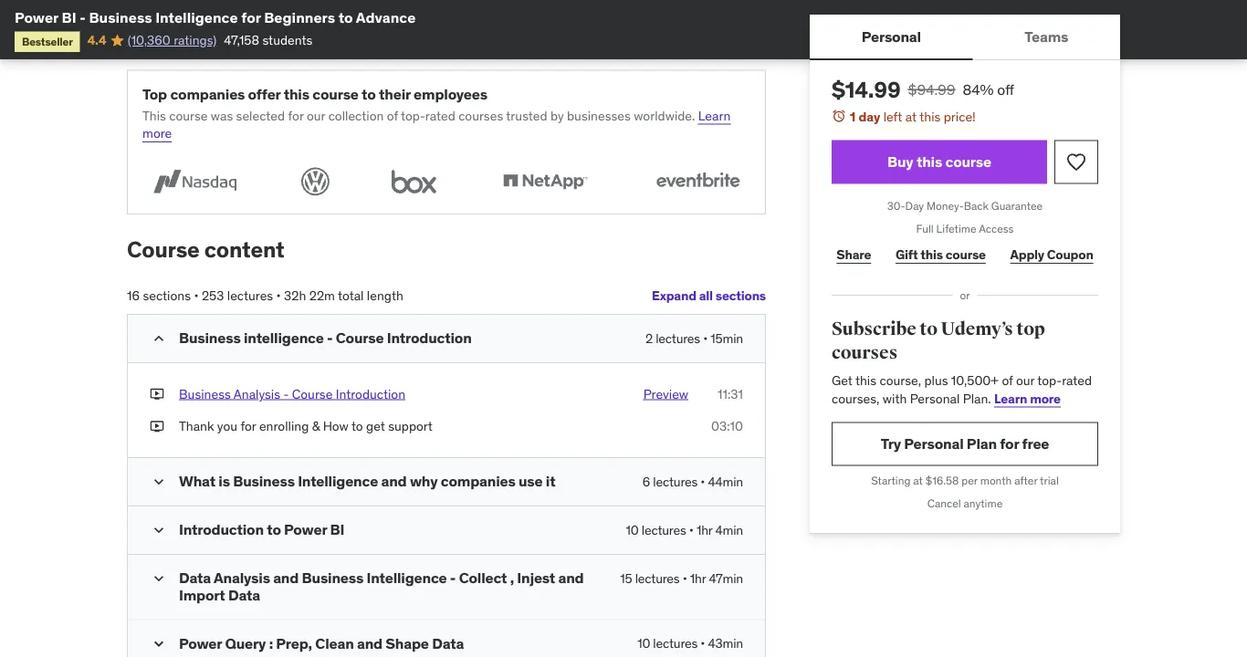 Task type: locate. For each thing, give the bounding box(es) containing it.
intelligence for -
[[156, 8, 238, 26]]

0 vertical spatial analysis
[[234, 386, 280, 403]]

analysis
[[234, 386, 280, 403], [214, 570, 270, 588]]

personal up $16.58
[[905, 435, 964, 453]]

analysis inside "data analysis and business intelligence - collect , injest and import data"
[[214, 570, 270, 588]]

was
[[211, 108, 233, 124]]

month
[[981, 474, 1013, 488]]

courses down subscribe
[[832, 342, 898, 364]]

thank you for enrolling & how to get support
[[179, 419, 433, 435]]

0 vertical spatial rated
[[426, 108, 456, 124]]

2
[[646, 331, 653, 347]]

2 vertical spatial small image
[[150, 571, 168, 589]]

- left 74
[[80, 8, 86, 26]]

course
[[127, 236, 200, 264], [336, 329, 384, 348], [292, 386, 333, 403]]

:
[[269, 635, 273, 654]]

1 vertical spatial companies
[[441, 473, 516, 492]]

course down total
[[336, 329, 384, 348]]

at left $16.58
[[914, 474, 924, 488]]

this inside get this course, plus 10,500+ of our top-rated courses, with personal plan.
[[856, 373, 877, 389]]

introduction up get
[[336, 386, 406, 403]]

business up clean
[[302, 570, 364, 588]]

1hr left 47min at the right bottom of the page
[[690, 571, 706, 587]]

introduction down length
[[387, 329, 472, 348]]

1 vertical spatial bi
[[330, 521, 345, 540]]

0 horizontal spatial learn
[[699, 108, 731, 124]]

0 vertical spatial power
[[15, 8, 58, 26]]

1 vertical spatial 10
[[638, 636, 651, 653]]

learn more link for top companies offer this course to their employees
[[143, 108, 731, 142]]

lectures for power query : prep, clean and shape data
[[654, 636, 698, 653]]

small image
[[150, 330, 168, 348], [150, 474, 168, 492], [150, 636, 168, 654]]

course inside button
[[292, 386, 333, 403]]

business
[[89, 8, 152, 26], [179, 329, 241, 348], [179, 386, 231, 403], [233, 473, 295, 492], [302, 570, 364, 588]]

2 horizontal spatial course
[[336, 329, 384, 348]]

our down top companies offer this course to their employees
[[307, 108, 325, 124]]

more for subscribe to udemy's top courses
[[1031, 390, 1061, 407]]

course for business intelligence - course introduction
[[336, 329, 384, 348]]

1 horizontal spatial learn
[[995, 390, 1028, 407]]

• left 44min at the bottom of the page
[[701, 474, 706, 491]]

1 horizontal spatial learn more link
[[995, 390, 1061, 407]]

personal inside button
[[862, 27, 922, 46]]

business down '253'
[[179, 329, 241, 348]]

1 vertical spatial intelligence
[[298, 473, 378, 492]]

data
[[179, 570, 211, 588], [228, 587, 260, 606], [432, 635, 464, 654]]

this for buy
[[917, 153, 943, 171]]

0 vertical spatial top-
[[401, 108, 426, 124]]

intelligence
[[156, 8, 238, 26], [298, 473, 378, 492], [367, 570, 447, 588]]

sections inside dropdown button
[[716, 288, 766, 304]]

1 small image from the top
[[150, 330, 168, 348]]

teams
[[1025, 27, 1069, 46]]

0 vertical spatial personal
[[862, 27, 922, 46]]

this right the offer
[[284, 85, 310, 104]]

learn right the worldwide.
[[699, 108, 731, 124]]

1 vertical spatial 1hr
[[690, 571, 706, 587]]

47,158 students
[[224, 32, 313, 48]]

price!
[[944, 108, 976, 125]]

xsmall image
[[150, 386, 164, 404], [150, 418, 164, 436]]

1hr
[[697, 523, 713, 539], [690, 571, 706, 587]]

course up back
[[946, 153, 992, 171]]

introduction down is on the bottom left of the page
[[179, 521, 264, 540]]

at inside starting at $16.58 per month after trial cancel anytime
[[914, 474, 924, 488]]

data right "import"
[[228, 587, 260, 606]]

course inside button
[[946, 153, 992, 171]]

learn for subscribe to udemy's top courses
[[995, 390, 1028, 407]]

learn more up free at the right
[[995, 390, 1061, 407]]

introduction
[[387, 329, 472, 348], [336, 386, 406, 403], [179, 521, 264, 540]]

1 horizontal spatial companies
[[441, 473, 516, 492]]

per
[[962, 474, 978, 488]]

course up &
[[292, 386, 333, 403]]

cancel
[[928, 497, 962, 511]]

- left the collect
[[450, 570, 456, 588]]

0 horizontal spatial learn more
[[143, 108, 731, 142]]

1 horizontal spatial of
[[1003, 373, 1014, 389]]

intelligence inside "data analysis and business intelligence - collect , injest and import data"
[[367, 570, 447, 588]]

how
[[323, 419, 349, 435]]

thank
[[179, 419, 214, 435]]

0 vertical spatial courses
[[459, 108, 504, 124]]

bi
[[62, 8, 76, 26], [330, 521, 345, 540]]

1 horizontal spatial courses
[[832, 342, 898, 364]]

gift this course
[[896, 246, 987, 263]]

for left free at the right
[[1001, 435, 1020, 453]]

lectures for business intelligence - course introduction
[[656, 331, 701, 347]]

course up 'collection'
[[313, 85, 359, 104]]

clean
[[315, 635, 354, 654]]

- inside business analysis - course introduction button
[[284, 386, 289, 403]]

30-
[[888, 199, 906, 213]]

power down what is business intelligence and why companies use it
[[284, 521, 327, 540]]

our right the 10,500+
[[1017, 373, 1035, 389]]

0 vertical spatial at
[[906, 108, 917, 125]]

course inside 'link'
[[946, 246, 987, 263]]

- right 'intelligence'
[[327, 329, 333, 348]]

lectures right 2
[[656, 331, 701, 347]]

alarm image
[[832, 109, 847, 123]]

rated inside get this course, plus 10,500+ of our top-rated courses, with personal plan.
[[1063, 373, 1093, 389]]

1hr left 4min
[[697, 523, 713, 539]]

0 horizontal spatial rated
[[426, 108, 456, 124]]

1 vertical spatial personal
[[911, 390, 960, 407]]

0 horizontal spatial learn more link
[[143, 108, 731, 142]]

03:10
[[712, 419, 744, 435]]

,
[[510, 570, 514, 588]]

resources
[[274, 18, 338, 36]]

2 xsmall image from the top
[[150, 418, 164, 436]]

top companies offer this course to their employees
[[143, 85, 488, 104]]

0 vertical spatial bi
[[62, 8, 76, 26]]

their
[[379, 85, 411, 104]]

learn more for top companies offer this course to their employees
[[143, 108, 731, 142]]

learn for top companies offer this course to their employees
[[699, 108, 731, 124]]

collection
[[329, 108, 384, 124]]

• for what is business intelligence and why companies use it
[[701, 474, 706, 491]]

why
[[410, 473, 438, 492]]

1 horizontal spatial data
[[228, 587, 260, 606]]

• left 47min at the right bottom of the page
[[683, 571, 688, 587]]

0 vertical spatial learn more link
[[143, 108, 731, 142]]

anytime
[[964, 497, 1003, 511]]

11:31
[[718, 386, 744, 403]]

add to wishlist image
[[1066, 151, 1088, 173]]

learn more link up free at the right
[[995, 390, 1061, 407]]

1 horizontal spatial rated
[[1063, 373, 1093, 389]]

and
[[381, 473, 407, 492], [273, 570, 299, 588], [559, 570, 584, 588], [357, 635, 383, 654]]

0 horizontal spatial course
[[127, 236, 200, 264]]

this inside 'link'
[[921, 246, 944, 263]]

1 horizontal spatial our
[[1017, 373, 1035, 389]]

1 vertical spatial courses
[[832, 342, 898, 364]]

introduction inside button
[[336, 386, 406, 403]]

0 vertical spatial intelligence
[[156, 8, 238, 26]]

tab list containing personal
[[810, 15, 1121, 60]]

xsmall image for preview
[[150, 386, 164, 404]]

1 vertical spatial small image
[[150, 474, 168, 492]]

10 up 15
[[626, 523, 639, 539]]

at
[[906, 108, 917, 125], [914, 474, 924, 488]]

2 vertical spatial intelligence
[[367, 570, 447, 588]]

74
[[160, 18, 176, 36]]

companies up was
[[170, 85, 245, 104]]

1 horizontal spatial top-
[[1038, 373, 1063, 389]]

course for business analysis - course introduction
[[292, 386, 333, 403]]

0 vertical spatial our
[[307, 108, 325, 124]]

small image
[[127, 17, 145, 38], [150, 522, 168, 540], [150, 571, 168, 589]]

this
[[143, 108, 166, 124]]

plan.
[[964, 390, 992, 407]]

0 vertical spatial companies
[[170, 85, 245, 104]]

intelligence up ratings)
[[156, 8, 238, 26]]

0 vertical spatial introduction
[[387, 329, 472, 348]]

1 vertical spatial at
[[914, 474, 924, 488]]

74 downloadable resources
[[160, 18, 338, 36]]

tab list
[[810, 15, 1121, 60]]

nasdaq image
[[143, 165, 248, 200]]

business analysis - course introduction button
[[179, 386, 406, 404]]

10 for power query : prep, clean and shape data
[[638, 636, 651, 653]]

data analysis and business intelligence - collect , injest and import data
[[179, 570, 584, 606]]

6
[[643, 474, 651, 491]]

2 vertical spatial introduction
[[179, 521, 264, 540]]

• left 43min
[[701, 636, 706, 653]]

small image for introduction
[[150, 522, 168, 540]]

1 vertical spatial learn
[[995, 390, 1028, 407]]

apply coupon
[[1011, 246, 1094, 263]]

1 vertical spatial introduction
[[336, 386, 406, 403]]

1 horizontal spatial more
[[1031, 390, 1061, 407]]

course up the 16
[[127, 236, 200, 264]]

power left 'query'
[[179, 635, 222, 654]]

analysis inside button
[[234, 386, 280, 403]]

0 horizontal spatial companies
[[170, 85, 245, 104]]

lectures right 15
[[636, 571, 680, 587]]

course down lifetime
[[946, 246, 987, 263]]

10 down '15 lectures • 1hr 47min'
[[638, 636, 651, 653]]

this right gift
[[921, 246, 944, 263]]

xsmall image for 03:10
[[150, 418, 164, 436]]

0 vertical spatial learn
[[699, 108, 731, 124]]

of down their
[[387, 108, 398, 124]]

0 horizontal spatial top-
[[401, 108, 426, 124]]

15 lectures • 1hr 47min
[[621, 571, 744, 587]]

0 vertical spatial more
[[143, 126, 172, 142]]

0 vertical spatial 1hr
[[697, 523, 713, 539]]

personal down plus
[[911, 390, 960, 407]]

intelligence down how
[[298, 473, 378, 492]]

full
[[917, 222, 934, 236]]

power up the bestseller
[[15, 8, 58, 26]]

eventbrite image
[[646, 165, 751, 200]]

• for power query : prep, clean and shape data
[[701, 636, 706, 653]]

1 xsmall image from the top
[[150, 386, 164, 404]]

companies left "use"
[[441, 473, 516, 492]]

courses down employees
[[459, 108, 504, 124]]

• left 4min
[[690, 523, 694, 539]]

learn more link down employees
[[143, 108, 731, 142]]

small image for data
[[150, 571, 168, 589]]

collect
[[459, 570, 507, 588]]

learn right plan.
[[995, 390, 1028, 407]]

1 horizontal spatial learn more
[[995, 390, 1061, 407]]

1 vertical spatial rated
[[1063, 373, 1093, 389]]

1 vertical spatial top-
[[1038, 373, 1063, 389]]

this up courses,
[[856, 373, 877, 389]]

•
[[194, 288, 199, 304], [276, 288, 281, 304], [704, 331, 708, 347], [701, 474, 706, 491], [690, 523, 694, 539], [683, 571, 688, 587], [701, 636, 706, 653]]

- for intelligence
[[327, 329, 333, 348]]

1 horizontal spatial power
[[179, 635, 222, 654]]

lectures left 43min
[[654, 636, 698, 653]]

0 vertical spatial learn more
[[143, 108, 731, 142]]

• left '15min'
[[704, 331, 708, 347]]

1 vertical spatial learn more
[[995, 390, 1061, 407]]

0 horizontal spatial our
[[307, 108, 325, 124]]

data down introduction to power bi
[[179, 570, 211, 588]]

business inside business analysis - course introduction button
[[179, 386, 231, 403]]

more up free at the right
[[1031, 390, 1061, 407]]

of
[[387, 108, 398, 124], [1003, 373, 1014, 389]]

at right left
[[906, 108, 917, 125]]

2 horizontal spatial data
[[432, 635, 464, 654]]

1
[[851, 108, 856, 125]]

courses
[[459, 108, 504, 124], [832, 342, 898, 364]]

beginners
[[264, 8, 335, 26]]

courses inside subscribe to udemy's top courses
[[832, 342, 898, 364]]

1 vertical spatial small image
[[150, 522, 168, 540]]

1 horizontal spatial course
[[292, 386, 333, 403]]

data right shape on the bottom left of page
[[432, 635, 464, 654]]

$94.99
[[909, 80, 956, 99]]

length
[[367, 288, 404, 304]]

of right the 10,500+
[[1003, 373, 1014, 389]]

1 vertical spatial analysis
[[214, 570, 270, 588]]

2 vertical spatial course
[[292, 386, 333, 403]]

1 vertical spatial learn more link
[[995, 390, 1061, 407]]

small image for business
[[150, 330, 168, 348]]

sections right all
[[716, 288, 766, 304]]

lectures right '253'
[[227, 288, 273, 304]]

1 vertical spatial xsmall image
[[150, 418, 164, 436]]

access
[[980, 222, 1014, 236]]

bi up the bestseller
[[62, 8, 76, 26]]

personal up $14.99
[[862, 27, 922, 46]]

0 horizontal spatial of
[[387, 108, 398, 124]]

3 small image from the top
[[150, 636, 168, 654]]

2 vertical spatial power
[[179, 635, 222, 654]]

1 horizontal spatial sections
[[716, 288, 766, 304]]

business up thank
[[179, 386, 231, 403]]

this inside button
[[917, 153, 943, 171]]

top- down top
[[1038, 373, 1063, 389]]

15min
[[711, 331, 744, 347]]

business intelligence - course introduction
[[179, 329, 472, 348]]

course,
[[880, 373, 922, 389]]

learn more link
[[143, 108, 731, 142], [995, 390, 1061, 407]]

is
[[219, 473, 230, 492]]

analysis down introduction to power bi
[[214, 570, 270, 588]]

our
[[307, 108, 325, 124], [1017, 373, 1035, 389]]

-
[[80, 8, 86, 26], [327, 329, 333, 348], [284, 386, 289, 403], [450, 570, 456, 588]]

introduction for business intelligence - course introduction
[[387, 329, 472, 348]]

sections right the 16
[[143, 288, 191, 304]]

1 vertical spatial our
[[1017, 373, 1035, 389]]

power for query
[[179, 635, 222, 654]]

2 vertical spatial small image
[[150, 636, 168, 654]]

1 vertical spatial power
[[284, 521, 327, 540]]

buy
[[888, 153, 914, 171]]

to
[[339, 8, 353, 26], [362, 85, 376, 104], [920, 318, 938, 341], [352, 419, 363, 435], [267, 521, 281, 540]]

learn more down employees
[[143, 108, 731, 142]]

47min
[[709, 571, 744, 587]]

day
[[906, 199, 925, 213]]

2 small image from the top
[[150, 474, 168, 492]]

learn
[[699, 108, 731, 124], [995, 390, 1028, 407]]

- up enrolling
[[284, 386, 289, 403]]

lectures down 6
[[642, 523, 687, 539]]

all
[[700, 288, 713, 304]]

1 vertical spatial more
[[1031, 390, 1061, 407]]

1 vertical spatial of
[[1003, 373, 1014, 389]]

analysis up enrolling
[[234, 386, 280, 403]]

analysis for business
[[234, 386, 280, 403]]

selected
[[236, 108, 285, 124]]

rated
[[426, 108, 456, 124], [1063, 373, 1093, 389]]

intelligence up shape on the bottom left of page
[[367, 570, 447, 588]]

0 horizontal spatial more
[[143, 126, 172, 142]]

bi down what is business intelligence and why companies use it
[[330, 521, 345, 540]]

with
[[883, 390, 907, 407]]

more down this
[[143, 126, 172, 142]]

1hr for data analysis and business intelligence - collect , injest and import data
[[690, 571, 706, 587]]

1 vertical spatial course
[[336, 329, 384, 348]]

intelligence for and
[[367, 570, 447, 588]]

support
[[388, 419, 433, 435]]

top- down their
[[401, 108, 426, 124]]

this right buy
[[917, 153, 943, 171]]

this course was selected for our collection of top-rated courses trusted by businesses worldwide.
[[143, 108, 696, 124]]

0 horizontal spatial power
[[15, 8, 58, 26]]

lectures right 6
[[654, 474, 698, 491]]

0 vertical spatial xsmall image
[[150, 386, 164, 404]]

0 vertical spatial small image
[[150, 330, 168, 348]]

bestseller
[[22, 34, 73, 48]]

day
[[859, 108, 881, 125]]

253
[[202, 288, 224, 304]]

courses,
[[832, 390, 880, 407]]

0 vertical spatial 10
[[626, 523, 639, 539]]



Task type: describe. For each thing, give the bounding box(es) containing it.
15
[[621, 571, 633, 587]]

use
[[519, 473, 543, 492]]

netapp image
[[493, 165, 598, 200]]

what is business intelligence and why companies use it
[[179, 473, 556, 492]]

expand
[[652, 288, 697, 304]]

buy this course button
[[832, 140, 1048, 184]]

expand all sections button
[[652, 278, 766, 315]]

of inside get this course, plus 10,500+ of our top-rated courses, with personal plan.
[[1003, 373, 1014, 389]]

this down the $94.99
[[920, 108, 941, 125]]

expand all sections
[[652, 288, 766, 304]]

udemy's
[[941, 318, 1014, 341]]

plus
[[925, 373, 949, 389]]

off
[[998, 80, 1015, 99]]

2 vertical spatial personal
[[905, 435, 964, 453]]

get
[[366, 419, 385, 435]]

gift
[[896, 246, 919, 263]]

• for introduction to power bi
[[690, 523, 694, 539]]

starting
[[872, 474, 911, 488]]

small image for what
[[150, 474, 168, 492]]

get this course, plus 10,500+ of our top-rated courses, with personal plan.
[[832, 373, 1093, 407]]

enrolling
[[259, 419, 309, 435]]

• for data analysis and business intelligence - collect , injest and import data
[[683, 571, 688, 587]]

query
[[225, 635, 266, 654]]

10 lectures • 43min
[[638, 636, 744, 653]]

• left '253'
[[194, 288, 199, 304]]

84%
[[963, 80, 994, 99]]

more for top companies offer this course to their employees
[[143, 126, 172, 142]]

power for bi
[[15, 8, 58, 26]]

$14.99 $94.99 84% off
[[832, 76, 1015, 103]]

&
[[312, 419, 320, 435]]

for down top companies offer this course to their employees
[[288, 108, 304, 124]]

(10,360 ratings)
[[128, 32, 217, 48]]

and right injest
[[559, 570, 584, 588]]

box image
[[384, 165, 445, 200]]

after
[[1015, 474, 1038, 488]]

employees
[[414, 85, 488, 104]]

0 horizontal spatial data
[[179, 570, 211, 588]]

$16.58
[[926, 474, 960, 488]]

4min
[[716, 523, 744, 539]]

0 vertical spatial course
[[127, 236, 200, 264]]

volkswagen image
[[296, 165, 336, 200]]

1hr for introduction to power bi
[[697, 523, 713, 539]]

lectures for what is business intelligence and why companies use it
[[654, 474, 698, 491]]

learn more for subscribe to udemy's top courses
[[995, 390, 1061, 407]]

business up 4.4
[[89, 8, 152, 26]]

try personal plan for free
[[881, 435, 1050, 453]]

• left '32h 22m'
[[276, 288, 281, 304]]

business inside "data analysis and business intelligence - collect , injest and import data"
[[302, 570, 364, 588]]

and down introduction to power bi
[[273, 570, 299, 588]]

to inside subscribe to udemy's top courses
[[920, 318, 938, 341]]

try personal plan for free link
[[832, 423, 1099, 466]]

share button
[[832, 237, 877, 273]]

- for analysis
[[284, 386, 289, 403]]

back
[[964, 199, 989, 213]]

personal inside get this course, plus 10,500+ of our top-rated courses, with personal plan.
[[911, 390, 960, 407]]

offer
[[248, 85, 281, 104]]

0 horizontal spatial sections
[[143, 288, 191, 304]]

this for get
[[856, 373, 877, 389]]

1 day left at this price!
[[851, 108, 976, 125]]

apply coupon button
[[1006, 237, 1099, 273]]

top
[[143, 85, 167, 104]]

0 horizontal spatial bi
[[62, 8, 76, 26]]

44min
[[708, 474, 744, 491]]

for up the 47,158
[[241, 8, 261, 26]]

$14.99
[[832, 76, 901, 103]]

10,500+
[[952, 373, 999, 389]]

lectures for data analysis and business intelligence - collect , injest and import data
[[636, 571, 680, 587]]

top- inside get this course, plus 10,500+ of our top-rated courses, with personal plan.
[[1038, 373, 1063, 389]]

2 lectures • 15min
[[646, 331, 744, 347]]

teams button
[[974, 15, 1121, 58]]

0 vertical spatial of
[[387, 108, 398, 124]]

intelligence
[[244, 329, 324, 348]]

our inside get this course, plus 10,500+ of our top-rated courses, with personal plan.
[[1017, 373, 1035, 389]]

get
[[832, 373, 853, 389]]

- inside "data analysis and business intelligence - collect , injest and import data"
[[450, 570, 456, 588]]

trial
[[1041, 474, 1060, 488]]

course content
[[127, 236, 285, 264]]

import
[[179, 587, 225, 606]]

it
[[546, 473, 556, 492]]

analysis for data
[[214, 570, 270, 588]]

personal button
[[810, 15, 974, 58]]

course left was
[[169, 108, 208, 124]]

try
[[881, 435, 902, 453]]

total
[[338, 288, 364, 304]]

and left why
[[381, 473, 407, 492]]

content
[[204, 236, 285, 264]]

left
[[884, 108, 903, 125]]

trusted
[[506, 108, 548, 124]]

businesses
[[567, 108, 631, 124]]

gift this course link
[[891, 237, 991, 273]]

ratings)
[[174, 32, 217, 48]]

and right clean
[[357, 635, 383, 654]]

subscribe to udemy's top courses
[[832, 318, 1046, 364]]

power bi - business intelligence for beginners to advance
[[15, 8, 416, 26]]

10 lectures • 1hr 4min
[[626, 523, 744, 539]]

guarantee
[[992, 199, 1043, 213]]

47,158
[[224, 32, 259, 48]]

learn more link for subscribe to udemy's top courses
[[995, 390, 1061, 407]]

business right is on the bottom left of the page
[[233, 473, 295, 492]]

you
[[217, 419, 238, 435]]

students
[[263, 32, 313, 48]]

for right you on the bottom
[[241, 419, 256, 435]]

free
[[1023, 435, 1050, 453]]

• for business intelligence - course introduction
[[704, 331, 708, 347]]

6 lectures • 44min
[[643, 474, 744, 491]]

1 horizontal spatial bi
[[330, 521, 345, 540]]

preview
[[644, 386, 689, 403]]

top
[[1017, 318, 1046, 341]]

apply
[[1011, 246, 1045, 263]]

coupon
[[1048, 246, 1094, 263]]

small image for power
[[150, 636, 168, 654]]

introduction to power bi
[[179, 521, 345, 540]]

this for gift
[[921, 246, 944, 263]]

0 vertical spatial small image
[[127, 17, 145, 38]]

- for bi
[[80, 8, 86, 26]]

prep,
[[276, 635, 312, 654]]

16 sections • 253 lectures • 32h 22m total length
[[127, 288, 404, 304]]

10 for introduction to power bi
[[626, 523, 639, 539]]

share
[[837, 246, 872, 263]]

introduction for business analysis - course introduction
[[336, 386, 406, 403]]

lectures for introduction to power bi
[[642, 523, 687, 539]]

4.4
[[87, 32, 106, 48]]

2 horizontal spatial power
[[284, 521, 327, 540]]

plan
[[967, 435, 998, 453]]

0 horizontal spatial courses
[[459, 108, 504, 124]]

buy this course
[[888, 153, 992, 171]]

starting at $16.58 per month after trial cancel anytime
[[872, 474, 1060, 511]]



Task type: vqa. For each thing, say whether or not it's contained in the screenshot.
policy
no



